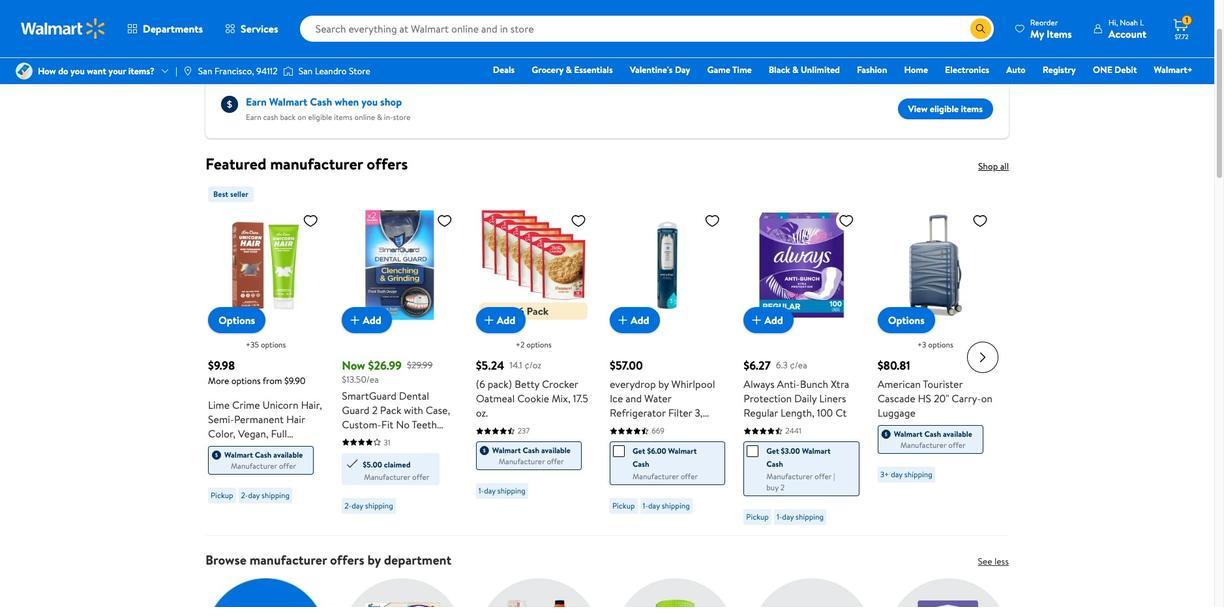 Task type: describe. For each thing, give the bounding box(es) containing it.
0 horizontal spatial 2-
[[241, 490, 248, 501]]

get $6.00 walmart cash walmart plus, element
[[613, 445, 715, 471]]

hi, noah l account
[[1109, 17, 1147, 41]]

$0.00 for lifetime
[[372, 39, 418, 65]]

3.0
[[243, 456, 257, 470]]

walmart image
[[21, 18, 106, 39]]

manufacturer up 3+ day shipping
[[901, 440, 947, 451]]

game time link
[[702, 63, 758, 77]]

see less
[[978, 556, 1009, 569]]

case,
[[426, 403, 450, 418]]

 image for san leandro store
[[283, 65, 293, 78]]

1 horizontal spatial items
[[961, 102, 983, 115]]

14.1
[[510, 359, 523, 372]]

valentine's
[[630, 63, 673, 76]]

your rewards information image
[[331, 14, 341, 25]]

home
[[905, 63, 929, 76]]

options link for american tourister cascade hs 20" carry-on luggage image at the right of the page
[[878, 308, 936, 334]]

shop all
[[979, 160, 1009, 173]]

¢/ea
[[790, 359, 808, 372]]

add to cart image for smartguard dental guard 2 pack with case, custom-fit no teeth grinding night guard for better sleep image
[[347, 313, 363, 328]]

registry link
[[1037, 63, 1082, 77]]

everydrop by whirlpool ice and water refrigerator filter 3, edr3rxd1, single-pack, aqua image
[[610, 208, 726, 323]]

+35 options
[[246, 340, 286, 351]]

$5.00 claimed
[[363, 459, 411, 470]]

add for add to cart icon for everydrop by whirlpool ice and water refrigerator filter 3, edr3rxd1, single-pack, aqua image
[[631, 313, 650, 328]]

add to favorites list, always anti-bunch xtra protection daily liners regular length, 100 ct image
[[839, 213, 855, 229]]

want
[[87, 65, 106, 78]]

auto link
[[1001, 63, 1032, 77]]

Get $6.00 Walmart Cash checkbox
[[613, 446, 625, 458]]

add to cart image for always anti-bunch xtra protection daily liners regular length, 100 ct image
[[749, 313, 765, 328]]

deals
[[493, 63, 515, 76]]

$9.98 more options from $9.90
[[208, 358, 306, 388]]

offers for browse manufacturer offers by department
[[330, 552, 365, 569]]

get for $6.27
[[767, 446, 780, 457]]

2 earn from the top
[[246, 112, 261, 123]]

cash down 237
[[523, 445, 540, 456]]

all
[[1001, 160, 1009, 173]]

manufacturer down 237
[[499, 456, 545, 467]]

by inside "$57.00 everydrop by whirlpool ice and water refrigerator filter 3, edr3rxd1, single-pack, aqua"
[[659, 377, 669, 392]]

3+
[[881, 469, 890, 480]]

options for +35 options
[[261, 340, 286, 351]]

walmart down 237
[[492, 445, 521, 456]]

walmart down luggage
[[894, 429, 923, 440]]

walmart left fl
[[224, 450, 253, 461]]

$26.99
[[368, 358, 402, 374]]

ice
[[610, 392, 623, 406]]

1 $7.72
[[1175, 14, 1189, 41]]

2 horizontal spatial walmart cash available
[[894, 429, 973, 440]]

walmart inside earn walmart cash when you shop earn cash back on eligible items online & in-store
[[269, 95, 308, 109]]

options link for lime crime unicorn hair, semi-permanent hair color, vegan, full coverage, butterscotch, unisex, 3.0 fl oz image
[[208, 308, 266, 334]]

0 horizontal spatial guard
[[342, 403, 370, 418]]

with
[[404, 403, 423, 418]]

Get $3.00 Walmart Cash checkbox
[[747, 446, 759, 458]]

1 earn from the top
[[246, 95, 267, 109]]

product group containing now $26.99
[[342, 181, 458, 531]]

1 vertical spatial by
[[368, 552, 381, 569]]

reorder my items
[[1031, 17, 1073, 41]]

manufacturer for browse
[[250, 552, 327, 569]]

always
[[744, 377, 775, 392]]

seller
[[230, 189, 249, 200]]

get $3.00 walmart cash
[[767, 446, 831, 470]]

product group containing $5.24
[[476, 181, 592, 531]]

on inside $80.81 american tourister cascade hs 20" carry-on luggage
[[982, 392, 993, 406]]

2 horizontal spatial available
[[944, 429, 973, 440]]

current
[[277, 45, 308, 58]]

$9.98
[[208, 358, 235, 374]]

walmart inside get $3.00 walmart cash
[[802, 446, 831, 457]]

luggage
[[878, 406, 916, 420]]

everydrop
[[610, 377, 656, 392]]

manufacturer offer down 'claimed' at the bottom left of page
[[364, 472, 430, 483]]

departments button
[[116, 13, 214, 44]]

+3 options
[[918, 340, 954, 351]]

1
[[1186, 14, 1189, 26]]

add to cart image for (6 pack) betty crocker oatmeal cookie mix, 17.5 oz. image on the left of the page
[[481, 313, 497, 328]]

american
[[878, 377, 921, 392]]

pack,
[[696, 420, 720, 435]]

product group containing $6.27
[[744, 181, 860, 531]]

grocery
[[532, 63, 564, 76]]

crocker
[[542, 377, 579, 392]]

grocery & essentials
[[532, 63, 613, 76]]

3+ day shipping
[[881, 469, 933, 480]]

get $3.00 walmart cash walmart plus, element
[[747, 445, 849, 471]]

options for american tourister cascade hs 20" carry-on luggage image at the right of the page
[[889, 313, 925, 328]]

add to favorites list, lime crime unicorn hair, semi-permanent hair color, vegan, full coverage, butterscotch, unisex, 3.0 fl oz image
[[303, 213, 319, 229]]

3,
[[695, 406, 703, 420]]

manufacturer offer down butterscotch,
[[231, 461, 296, 472]]

always anti-bunch xtra protection daily liners regular length, 100 ct image
[[744, 208, 860, 323]]

registry
[[1043, 63, 1077, 76]]

options for +3 options
[[929, 340, 954, 351]]

debit
[[1115, 63, 1138, 76]]

0 horizontal spatial 1-day shipping
[[479, 486, 526, 497]]

0 horizontal spatial pickup
[[211, 490, 233, 501]]

home link
[[899, 63, 935, 77]]

$57.00 everydrop by whirlpool ice and water refrigerator filter 3, edr3rxd1, single-pack, aqua
[[610, 358, 720, 449]]

one debit link
[[1088, 63, 1143, 77]]

$5.24 14.1 ¢/oz (6 pack) betty crocker oatmeal cookie mix, 17.5 oz.
[[476, 358, 589, 420]]

(6 pack) betty crocker oatmeal cookie mix, 17.5 oz. image
[[476, 208, 592, 323]]

offer inside manufacturer offer | buy 2
[[815, 471, 832, 482]]

(6
[[476, 377, 485, 392]]

add button for smartguard dental guard 2 pack with case, custom-fit no teeth grinding night guard for better sleep image
[[342, 308, 392, 334]]

eligible inside earn walmart cash when you shop earn cash back on eligible items online & in-store
[[308, 112, 332, 123]]

items?
[[128, 65, 155, 78]]

hi,
[[1109, 17, 1119, 28]]

& for grocery
[[566, 63, 572, 76]]

anti-
[[778, 377, 800, 392]]

unlimited
[[801, 63, 840, 76]]

+2 options
[[516, 340, 552, 351]]

time
[[733, 63, 752, 76]]

1- for $6.27
[[777, 512, 783, 523]]

0 horizontal spatial you
[[71, 65, 85, 78]]

manufacturer offer down get $6.00 walmart cash
[[633, 471, 698, 482]]

do
[[58, 65, 68, 78]]

deals link
[[487, 63, 521, 77]]

cash inside get $6.00 walmart cash
[[633, 459, 650, 470]]

black & unlimited
[[769, 63, 840, 76]]

cookie
[[518, 392, 549, 406]]

xtra
[[831, 377, 850, 392]]

cash left "your rewards information" icon on the left of page
[[300, 10, 328, 27]]

 image for san francisco, 94112
[[183, 66, 193, 76]]

coverage,
[[208, 441, 254, 456]]

+3
[[918, 340, 927, 351]]

items inside earn walmart cash when you shop earn cash back on eligible items online & in-store
[[334, 112, 353, 123]]

more
[[208, 375, 229, 388]]

services
[[241, 22, 278, 36]]

0 horizontal spatial 2-day shipping
[[241, 490, 290, 501]]

single-
[[665, 420, 696, 435]]

product group containing $80.81
[[878, 181, 994, 531]]

cash inside earn walmart cash when you shop earn cash back on eligible items online & in-store
[[310, 95, 332, 109]]

add button for always anti-bunch xtra protection daily liners regular length, 100 ct image
[[744, 308, 794, 334]]

electronics
[[946, 63, 990, 76]]

shipping down oz
[[262, 490, 290, 501]]

day
[[675, 63, 691, 76]]

reorder
[[1031, 17, 1059, 28]]

oz
[[268, 456, 278, 470]]

san for san francisco, 94112
[[198, 65, 212, 78]]

on inside earn walmart cash when you shop earn cash back on eligible items online & in-store
[[298, 112, 306, 123]]

$6.27 6.3 ¢/ea always anti-bunch xtra protection daily liners regular length, 100 ct
[[744, 358, 850, 420]]

cash
[[263, 112, 278, 123]]

add button for (6 pack) betty crocker oatmeal cookie mix, 17.5 oz. image on the left of the page
[[476, 308, 526, 334]]

1 horizontal spatial available
[[542, 445, 571, 456]]

add to favorites list, (6 pack) betty crocker oatmeal cookie mix, 17.5 oz. image
[[571, 213, 587, 229]]

how do you want your items?
[[38, 65, 155, 78]]

get for $57.00
[[633, 446, 646, 457]]

san for san leandro store
[[299, 65, 313, 78]]

smartguard
[[342, 389, 397, 403]]

options for +2 options
[[527, 340, 552, 351]]

my
[[1031, 26, 1045, 41]]

eligible inside the view eligible items link
[[930, 102, 959, 115]]

shipping right 3+
[[905, 469, 933, 480]]

$57.00
[[610, 358, 643, 374]]

manufacturer offer up 3+ day shipping
[[901, 440, 966, 451]]

$9.90
[[284, 375, 306, 388]]

valentine's day link
[[624, 63, 697, 77]]



Task type: locate. For each thing, give the bounding box(es) containing it.
current balance $0.00 element
[[221, 39, 357, 65]]

2 product group from the left
[[342, 181, 458, 531]]

options for lime crime unicorn hair, semi-permanent hair color, vegan, full coverage, butterscotch, unisex, 3.0 fl oz image
[[219, 313, 255, 328]]

1-day shipping for $6.27
[[777, 512, 824, 523]]

17.5
[[573, 392, 589, 406]]

essentials
[[574, 63, 613, 76]]

options link up +3
[[878, 308, 936, 334]]

no
[[396, 418, 410, 432]]

| right items? on the top left
[[176, 65, 177, 78]]

0 vertical spatial guard
[[342, 403, 370, 418]]

on right back
[[298, 112, 306, 123]]

 image
[[16, 63, 33, 80], [283, 65, 293, 78], [183, 66, 193, 76]]

1 product group from the left
[[208, 181, 324, 531]]

0 horizontal spatial options
[[219, 313, 255, 328]]

better
[[342, 446, 371, 461]]

4 product group from the left
[[610, 181, 726, 531]]

san left francisco,
[[198, 65, 212, 78]]

+35
[[246, 340, 259, 351]]

cash down the $3.00
[[767, 459, 784, 470]]

1 horizontal spatial pickup
[[613, 501, 635, 512]]

1 vertical spatial on
[[982, 392, 993, 406]]

best
[[213, 189, 228, 200]]

store
[[349, 65, 371, 78]]

your walmart cash
[[221, 10, 328, 27]]

see
[[978, 556, 993, 569]]

add
[[363, 313, 382, 328], [497, 313, 516, 328], [631, 313, 650, 328], [765, 313, 784, 328]]

options right "+35"
[[261, 340, 286, 351]]

shipping down 237
[[498, 486, 526, 497]]

add up 6.3
[[765, 313, 784, 328]]

options
[[219, 313, 255, 328], [889, 313, 925, 328]]

2 add from the left
[[497, 313, 516, 328]]

1 horizontal spatial walmart cash available
[[492, 445, 571, 456]]

237
[[518, 426, 530, 437]]

1 horizontal spatial |
[[834, 471, 836, 482]]

$0.00 down the services
[[221, 39, 267, 65]]

add up the 14.1
[[497, 313, 516, 328]]

earn up cash
[[246, 95, 267, 109]]

1 vertical spatial guard
[[412, 432, 439, 446]]

3 product group from the left
[[476, 181, 592, 531]]

1 horizontal spatial 2
[[781, 482, 785, 494]]

items down electronics
[[961, 102, 983, 115]]

game
[[708, 63, 731, 76]]

1 horizontal spatial add to cart image
[[615, 313, 631, 328]]

fashion link
[[852, 63, 894, 77]]

add for (6 pack) betty crocker oatmeal cookie mix, 17.5 oz. image on the left of the page's add to cart image
[[497, 313, 516, 328]]

add button up now
[[342, 308, 392, 334]]

1 horizontal spatial options
[[889, 313, 925, 328]]

add button up $6.27
[[744, 308, 794, 334]]

walmart right the $3.00
[[802, 446, 831, 457]]

Search search field
[[300, 16, 994, 42]]

Walmart Site-Wide search field
[[300, 16, 994, 42]]

0 horizontal spatial $0.00
[[221, 39, 267, 65]]

0 horizontal spatial items
[[334, 112, 353, 123]]

1 get from the left
[[633, 446, 646, 457]]

walmart up back
[[269, 95, 308, 109]]

walmart cash available down 237
[[492, 445, 571, 456]]

1 add to cart image from the left
[[481, 313, 497, 328]]

walmart cash available down 20"
[[894, 429, 973, 440]]

0 horizontal spatial 1-
[[479, 486, 484, 497]]

1 vertical spatial manufacturer
[[250, 552, 327, 569]]

cash inside get $3.00 walmart cash
[[767, 459, 784, 470]]

manufacturer down get $6.00 walmart cash
[[633, 471, 679, 482]]

leandro
[[315, 65, 347, 78]]

from
[[263, 375, 282, 388]]

betty
[[515, 377, 540, 392]]

4 add from the left
[[765, 313, 784, 328]]

eligible
[[930, 102, 959, 115], [308, 112, 332, 123]]

get
[[633, 446, 646, 457], [767, 446, 780, 457]]

add button up +2
[[476, 308, 526, 334]]

by left whirlpool
[[659, 377, 669, 392]]

0 horizontal spatial on
[[298, 112, 306, 123]]

1 add to cart image from the left
[[347, 313, 363, 328]]

product group
[[208, 181, 324, 531], [342, 181, 458, 531], [476, 181, 592, 531], [610, 181, 726, 531], [744, 181, 860, 531], [878, 181, 994, 531]]

2 get from the left
[[767, 446, 780, 457]]

regular
[[744, 406, 779, 420]]

2 inside "now $26.99 $29.99 $13.50/ea smartguard dental guard 2 pack with case, custom-fit no teeth grinding night guard for better sleep"
[[372, 403, 378, 418]]

l
[[1141, 17, 1144, 28]]

0 vertical spatial |
[[176, 65, 177, 78]]

1 options from the left
[[219, 313, 255, 328]]

manufacturer down back
[[270, 153, 363, 175]]

san
[[198, 65, 212, 78], [299, 65, 313, 78]]

add up $57.00
[[631, 313, 650, 328]]

1 horizontal spatial you
[[362, 95, 378, 109]]

2-day shipping down fl
[[241, 490, 290, 501]]

search icon image
[[976, 23, 987, 34]]

eligible right back
[[308, 112, 332, 123]]

2- down better
[[345, 500, 352, 511]]

 image down current
[[283, 65, 293, 78]]

add to cart image
[[481, 313, 497, 328], [749, 313, 765, 328]]

available down the mix,
[[542, 445, 571, 456]]

2 horizontal spatial &
[[793, 63, 799, 76]]

1 vertical spatial 2
[[781, 482, 785, 494]]

2441
[[786, 426, 802, 437]]

$0.00 right "store"
[[372, 39, 418, 65]]

1-day shipping for $57.00
[[643, 501, 690, 512]]

1 vertical spatial earn
[[246, 112, 261, 123]]

get left the $3.00
[[767, 446, 780, 457]]

1 $0.00 from the left
[[221, 39, 267, 65]]

$0.00 for current balance
[[221, 39, 267, 65]]

1 horizontal spatial eligible
[[930, 102, 959, 115]]

2 $0.00 from the left
[[372, 39, 418, 65]]

earn walmart cash when you shop earn cash back on eligible items online & in-store
[[246, 95, 411, 123]]

1 add from the left
[[363, 313, 382, 328]]

1 horizontal spatial by
[[659, 377, 669, 392]]

dental
[[399, 389, 429, 403]]

manufacturer down $5.00 claimed
[[364, 472, 411, 483]]

5 product group from the left
[[744, 181, 860, 531]]

& left in-
[[377, 112, 382, 123]]

& inside earn walmart cash when you shop earn cash back on eligible items online & in-store
[[377, 112, 382, 123]]

0 horizontal spatial offers
[[330, 552, 365, 569]]

you inside earn walmart cash when you shop earn cash back on eligible items online & in-store
[[362, 95, 378, 109]]

browse manufacturer offers by department
[[206, 552, 452, 569]]

cash down $6.00
[[633, 459, 650, 470]]

shipping down manufacturer offer | buy 2
[[796, 512, 824, 523]]

0 vertical spatial you
[[71, 65, 85, 78]]

| inside manufacturer offer | buy 2
[[834, 471, 836, 482]]

1 horizontal spatial add to cart image
[[749, 313, 765, 328]]

31
[[384, 437, 391, 448]]

2-day shipping down the $5.00 at the left
[[345, 500, 393, 511]]

get inside get $6.00 walmart cash
[[633, 446, 646, 457]]

game time
[[708, 63, 752, 76]]

next slide for product carousel list image
[[968, 342, 999, 373]]

get left $6.00
[[633, 446, 646, 457]]

0 vertical spatial earn
[[246, 95, 267, 109]]

options up "+35"
[[219, 313, 255, 328]]

2 left pack
[[372, 403, 378, 418]]

0 horizontal spatial available
[[274, 450, 303, 461]]

$80.81 american tourister cascade hs 20" carry-on luggage
[[878, 358, 993, 420]]

product group containing $57.00
[[610, 181, 726, 531]]

1 horizontal spatial 1-
[[643, 501, 649, 512]]

pickup down unisex,
[[211, 490, 233, 501]]

669
[[652, 426, 665, 437]]

shop
[[380, 95, 402, 109]]

pickup for $57.00
[[613, 501, 635, 512]]

1 horizontal spatial guard
[[412, 432, 439, 446]]

available down full
[[274, 450, 303, 461]]

0 horizontal spatial &
[[377, 112, 382, 123]]

2 add to cart image from the left
[[615, 313, 631, 328]]

shipping down the $5.00 at the left
[[365, 500, 393, 511]]

add for add to cart icon for smartguard dental guard 2 pack with case, custom-fit no teeth grinding night guard for better sleep image
[[363, 313, 382, 328]]

walmart inside get $6.00 walmart cash
[[669, 446, 697, 457]]

1 horizontal spatial get
[[767, 446, 780, 457]]

add to favorites list, everydrop by whirlpool ice and water refrigerator filter 3, edr3rxd1, single-pack, aqua image
[[705, 213, 721, 229]]

earn
[[246, 95, 267, 109], [246, 112, 261, 123]]

teeth
[[412, 418, 437, 432]]

fashion
[[857, 63, 888, 76]]

 image left how
[[16, 63, 33, 80]]

options link up "+35"
[[208, 308, 266, 334]]

one
[[1093, 63, 1113, 76]]

back
[[280, 112, 296, 123]]

add to cart image up now
[[347, 313, 363, 328]]

options right +2
[[527, 340, 552, 351]]

1 vertical spatial offers
[[330, 552, 365, 569]]

walmart down single-
[[669, 446, 697, 457]]

walmart cash available down vegan,
[[224, 450, 303, 461]]

2 inside manufacturer offer | buy 2
[[781, 482, 785, 494]]

0 horizontal spatial add to cart image
[[347, 313, 363, 328]]

items
[[1047, 26, 1073, 41]]

store
[[393, 112, 411, 123]]

get $6.00 walmart cash
[[633, 446, 697, 470]]

1- for $57.00
[[643, 501, 649, 512]]

| left 3+
[[834, 471, 836, 482]]

electronics link
[[940, 63, 996, 77]]

filter
[[669, 406, 693, 420]]

add to cart image
[[347, 313, 363, 328], [615, 313, 631, 328]]

hair,
[[301, 398, 322, 413]]

on
[[298, 112, 306, 123], [982, 392, 993, 406]]

shipping down get $6.00 walmart cash walmart plus, element
[[662, 501, 690, 512]]

noah
[[1121, 17, 1139, 28]]

manufacturer right 'browse'
[[250, 552, 327, 569]]

0 vertical spatial 2
[[372, 403, 378, 418]]

lifetime
[[428, 45, 461, 58]]

cash left when
[[310, 95, 332, 109]]

manufacturer offer
[[901, 440, 966, 451], [499, 456, 564, 467], [231, 461, 296, 472], [633, 471, 698, 482], [364, 472, 430, 483]]

0 vertical spatial manufacturer
[[270, 153, 363, 175]]

black & unlimited link
[[763, 63, 846, 77]]

2 san from the left
[[299, 65, 313, 78]]

add to cart image up $6.27
[[749, 313, 765, 328]]

daily
[[795, 392, 817, 406]]

san down current balance
[[299, 65, 313, 78]]

your
[[109, 65, 126, 78]]

2 horizontal spatial  image
[[283, 65, 293, 78]]

guard
[[342, 403, 370, 418], [412, 432, 439, 446]]

2 add button from the left
[[476, 308, 526, 334]]

items down when
[[334, 112, 353, 123]]

one debit
[[1093, 63, 1138, 76]]

add button up $57.00
[[610, 308, 660, 334]]

+2
[[516, 340, 525, 351]]

add to cart image up $5.24 at the left bottom of page
[[481, 313, 497, 328]]

lifetime $0.00 element
[[372, 39, 461, 65]]

add button
[[342, 308, 392, 334], [476, 308, 526, 334], [610, 308, 660, 334], [744, 308, 794, 334]]

product group containing $9.98
[[208, 181, 324, 531]]

3 add from the left
[[631, 313, 650, 328]]

pickup for $6.27
[[747, 512, 769, 523]]

guard up grinding
[[342, 403, 370, 418]]

options up the crime
[[231, 375, 261, 388]]

& right "black" in the top right of the page
[[793, 63, 799, 76]]

semi-
[[208, 413, 234, 427]]

1 horizontal spatial san
[[299, 65, 313, 78]]

1 san from the left
[[198, 65, 212, 78]]

add to cart image for everydrop by whirlpool ice and water refrigerator filter 3, edr3rxd1, single-pack, aqua image
[[615, 313, 631, 328]]

shipping
[[905, 469, 933, 480], [498, 486, 526, 497], [262, 490, 290, 501], [365, 500, 393, 511], [662, 501, 690, 512], [796, 512, 824, 523]]

1-day shipping down get $6.00 walmart cash walmart plus, element
[[643, 501, 690, 512]]

0 horizontal spatial add to cart image
[[481, 313, 497, 328]]

2 add to cart image from the left
[[749, 313, 765, 328]]

add up $26.99
[[363, 313, 382, 328]]

walmart+ link
[[1149, 63, 1199, 77]]

pickup down buy
[[747, 512, 769, 523]]

oz.
[[476, 406, 488, 420]]

american tourister cascade hs 20" carry-on luggage image
[[878, 208, 994, 323]]

1-day shipping down manufacturer offer | buy 2
[[777, 512, 824, 523]]

1 horizontal spatial $0.00
[[372, 39, 418, 65]]

0 horizontal spatial  image
[[16, 63, 33, 80]]

1 horizontal spatial &
[[566, 63, 572, 76]]

6.3
[[776, 359, 788, 372]]

you up online
[[362, 95, 378, 109]]

1 options link from the left
[[208, 308, 266, 334]]

1 horizontal spatial 2-
[[345, 500, 352, 511]]

unicorn
[[263, 398, 299, 413]]

0 vertical spatial offers
[[367, 153, 408, 175]]

walmart up current balance $0.00 element on the top of page
[[250, 10, 297, 27]]

1 horizontal spatial options link
[[878, 308, 936, 334]]

earn left cash
[[246, 112, 261, 123]]

0 horizontal spatial san
[[198, 65, 212, 78]]

6 product group from the left
[[878, 181, 994, 531]]

1 horizontal spatial 2-day shipping
[[345, 500, 393, 511]]

hair
[[286, 413, 305, 427]]

available down carry-
[[944, 429, 973, 440]]

1 add button from the left
[[342, 308, 392, 334]]

list
[[198, 569, 1017, 608]]

manufacturer offer down 237
[[499, 456, 564, 467]]

add for add to cart image associated with always anti-bunch xtra protection daily liners regular length, 100 ct image
[[765, 313, 784, 328]]

refrigerator
[[610, 406, 666, 420]]

 image down departments at the left of the page
[[183, 66, 193, 76]]

fit
[[382, 418, 394, 432]]

2 right buy
[[781, 482, 785, 494]]

cash down vegan,
[[255, 450, 272, 461]]

0 horizontal spatial walmart cash available
[[224, 450, 303, 461]]

0 horizontal spatial eligible
[[308, 112, 332, 123]]

by left the department
[[368, 552, 381, 569]]

eligible right view
[[930, 102, 959, 115]]

black
[[769, 63, 791, 76]]

 image for how do you want your items?
[[16, 63, 33, 80]]

get inside get $3.00 walmart cash
[[767, 446, 780, 457]]

$5.24
[[476, 358, 505, 374]]

crime
[[232, 398, 260, 413]]

manufacturer down coverage, in the bottom of the page
[[231, 461, 277, 472]]

3 add button from the left
[[610, 308, 660, 334]]

valentine's day
[[630, 63, 691, 76]]

$5.00
[[363, 459, 382, 470]]

on down next slide for product carousel list image
[[982, 392, 993, 406]]

when
[[335, 95, 359, 109]]

options link
[[208, 308, 266, 334], [878, 308, 936, 334]]

options up +3
[[889, 313, 925, 328]]

add button for everydrop by whirlpool ice and water refrigerator filter 3, edr3rxd1, single-pack, aqua image
[[610, 308, 660, 334]]

1 horizontal spatial  image
[[183, 66, 193, 76]]

4 add button from the left
[[744, 308, 794, 334]]

lime crime unicorn hair, semi-permanent hair color, vegan, full coverage, butterscotch, unisex, 3.0 fl oz image
[[208, 208, 324, 323]]

you right do on the top
[[71, 65, 85, 78]]

add to cart image up $57.00
[[615, 313, 631, 328]]

0 horizontal spatial get
[[633, 446, 646, 457]]

manufacturer for featured
[[270, 153, 363, 175]]

2 horizontal spatial 1-day shipping
[[777, 512, 824, 523]]

pickup down "get $6.00 walmart cash" checkbox
[[613, 501, 635, 512]]

0 horizontal spatial by
[[368, 552, 381, 569]]

100
[[817, 406, 833, 420]]

now $26.99 $29.99 $13.50/ea smartguard dental guard 2 pack with case, custom-fit no teeth grinding night guard for better sleep
[[342, 358, 455, 461]]

1 horizontal spatial offers
[[367, 153, 408, 175]]

0 horizontal spatial options link
[[208, 308, 266, 334]]

& for black
[[793, 63, 799, 76]]

cash down hs
[[925, 429, 942, 440]]

1 vertical spatial you
[[362, 95, 378, 109]]

$3.00
[[781, 446, 801, 457]]

manufacturer inside manufacturer offer | buy 2
[[767, 471, 813, 482]]

bunch
[[800, 377, 829, 392]]

options inside $9.98 more options from $9.90
[[231, 375, 261, 388]]

2 horizontal spatial 1-
[[777, 512, 783, 523]]

manufacturer down get $3.00 walmart cash
[[767, 471, 813, 482]]

balance
[[310, 45, 340, 58]]

services button
[[214, 13, 289, 44]]

2 options link from the left
[[878, 308, 936, 334]]

see less button
[[978, 556, 1009, 569]]

0 horizontal spatial 2
[[372, 403, 378, 418]]

2- down 3.0
[[241, 490, 248, 501]]

1 horizontal spatial 1-day shipping
[[643, 501, 690, 512]]

2 horizontal spatial pickup
[[747, 512, 769, 523]]

lime
[[208, 398, 230, 413]]

1 horizontal spatial on
[[982, 392, 993, 406]]

unisex,
[[208, 456, 241, 470]]

vegan,
[[238, 427, 269, 441]]

& right grocery
[[566, 63, 572, 76]]

add to favorites list, american tourister cascade hs 20" carry-on luggage image
[[973, 213, 989, 229]]

2 options from the left
[[889, 313, 925, 328]]

add to favorites list, smartguard dental guard 2 pack with case, custom-fit no teeth grinding night guard for better sleep image
[[437, 213, 453, 229]]

1 vertical spatial |
[[834, 471, 836, 482]]

guard left for
[[412, 432, 439, 446]]

options right +3
[[929, 340, 954, 351]]

2
[[372, 403, 378, 418], [781, 482, 785, 494]]

francisco,
[[215, 65, 254, 78]]

smartguard dental guard 2 pack with case, custom-fit no teeth grinding night guard for better sleep image
[[342, 208, 458, 323]]

1-day shipping down 237
[[479, 486, 526, 497]]

0 horizontal spatial |
[[176, 65, 177, 78]]

offers for featured manufacturer offers
[[367, 153, 408, 175]]

0 vertical spatial by
[[659, 377, 669, 392]]

0 vertical spatial on
[[298, 112, 306, 123]]

grinding
[[342, 432, 381, 446]]



Task type: vqa. For each thing, say whether or not it's contained in the screenshot.
Auto link
yes



